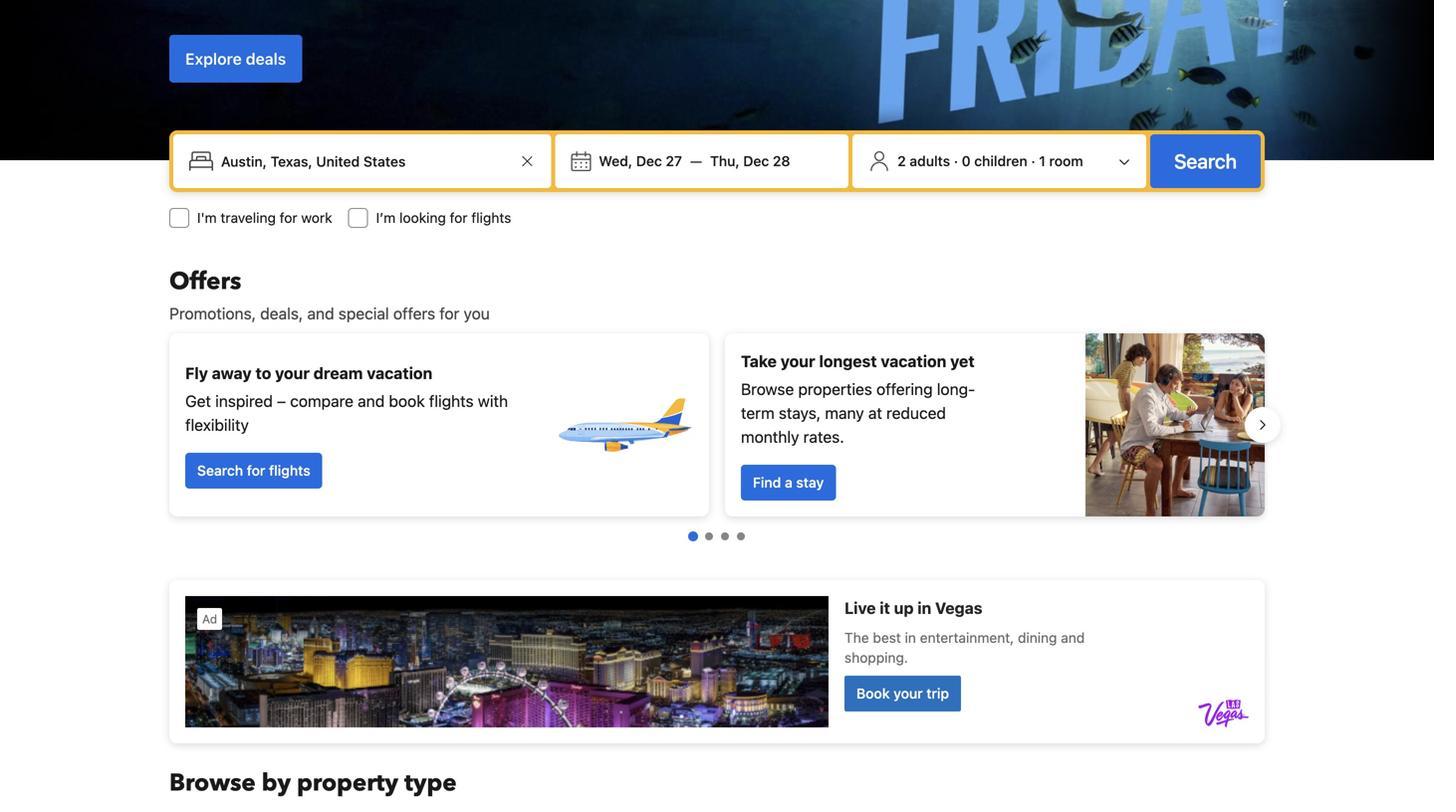 Task type: describe. For each thing, give the bounding box(es) containing it.
for left work
[[280, 210, 297, 226]]

flights inside search for flights link
[[269, 463, 310, 479]]

get
[[185, 392, 211, 411]]

27
[[666, 153, 682, 169]]

i'm
[[376, 210, 396, 226]]

1 dec from the left
[[636, 153, 662, 169]]

book
[[389, 392, 425, 411]]

0 vertical spatial flights
[[471, 210, 511, 226]]

flexibility
[[185, 416, 249, 435]]

2 · from the left
[[1031, 153, 1036, 169]]

2 dec from the left
[[743, 153, 769, 169]]

you
[[464, 304, 490, 323]]

promotions,
[[169, 304, 256, 323]]

compare
[[290, 392, 354, 411]]

search for flights
[[197, 463, 310, 479]]

advertisement region
[[169, 581, 1265, 744]]

vacation inside fly away to your dream vacation get inspired – compare and book flights with flexibility
[[367, 364, 433, 383]]

1
[[1039, 153, 1046, 169]]

fly away to your dream vacation image
[[554, 356, 693, 495]]

2 adults · 0 children · 1 room
[[898, 153, 1084, 169]]

28
[[773, 153, 791, 169]]

2 adults · 0 children · 1 room button
[[861, 142, 1139, 180]]

explore deals link
[[169, 35, 302, 83]]

work
[[301, 210, 332, 226]]

thu,
[[710, 153, 740, 169]]

room
[[1050, 153, 1084, 169]]

property
[[297, 768, 398, 800]]

–
[[277, 392, 286, 411]]

reduced
[[887, 404, 946, 423]]

inspired
[[215, 392, 273, 411]]

stay
[[796, 475, 824, 491]]

rates.
[[804, 428, 844, 447]]

special
[[338, 304, 389, 323]]

progress bar inside main content
[[688, 532, 745, 542]]

children
[[975, 153, 1028, 169]]

thu, dec 28 button
[[702, 143, 798, 179]]

type
[[404, 768, 457, 800]]

offering
[[877, 380, 933, 399]]

explore
[[185, 49, 242, 68]]

and inside offers promotions, deals, and special offers for you
[[307, 304, 334, 323]]

properties
[[798, 380, 873, 399]]

wed, dec 27 — thu, dec 28
[[599, 153, 791, 169]]

2
[[898, 153, 906, 169]]

i'm looking for flights
[[376, 210, 511, 226]]

yet
[[950, 352, 975, 371]]

offers promotions, deals, and special offers for you
[[169, 265, 490, 323]]



Task type: vqa. For each thing, say whether or not it's contained in the screenshot.
the bottom Entire
no



Task type: locate. For each thing, give the bounding box(es) containing it.
main content
[[153, 265, 1281, 812]]

for down flexibility
[[247, 463, 265, 479]]

1 vertical spatial flights
[[429, 392, 474, 411]]

wed,
[[599, 153, 633, 169]]

0 horizontal spatial browse
[[169, 768, 256, 800]]

flights down –
[[269, 463, 310, 479]]

browse left by
[[169, 768, 256, 800]]

0 horizontal spatial ·
[[954, 153, 958, 169]]

by
[[262, 768, 291, 800]]

offers
[[169, 265, 241, 298]]

search for search for flights
[[197, 463, 243, 479]]

1 vertical spatial search
[[197, 463, 243, 479]]

0 vertical spatial browse
[[741, 380, 794, 399]]

0 horizontal spatial search
[[197, 463, 243, 479]]

for inside offers promotions, deals, and special offers for you
[[440, 304, 460, 323]]

dec left 27
[[636, 153, 662, 169]]

1 horizontal spatial your
[[781, 352, 816, 371]]

your right take at the top right of the page
[[781, 352, 816, 371]]

offers
[[393, 304, 435, 323]]

2 vertical spatial flights
[[269, 463, 310, 479]]

region containing take your longest vacation yet
[[153, 326, 1281, 525]]

flights left with
[[429, 392, 474, 411]]

search inside button
[[1174, 149, 1237, 173]]

vacation inside take your longest vacation yet browse properties offering long- term stays, many at reduced monthly rates.
[[881, 352, 947, 371]]

1 vertical spatial and
[[358, 392, 385, 411]]

browse inside take your longest vacation yet browse properties offering long- term stays, many at reduced monthly rates.
[[741, 380, 794, 399]]

0 horizontal spatial and
[[307, 304, 334, 323]]

1 vertical spatial browse
[[169, 768, 256, 800]]

wed, dec 27 button
[[591, 143, 690, 179]]

to
[[256, 364, 271, 383]]

0 horizontal spatial dec
[[636, 153, 662, 169]]

0
[[962, 153, 971, 169]]

take your longest vacation yet browse properties offering long- term stays, many at reduced monthly rates.
[[741, 352, 976, 447]]

term
[[741, 404, 775, 423]]

find a stay
[[753, 475, 824, 491]]

search for flights link
[[185, 453, 322, 489]]

fly away to your dream vacation get inspired – compare and book flights with flexibility
[[185, 364, 508, 435]]

1 horizontal spatial dec
[[743, 153, 769, 169]]

and inside fly away to your dream vacation get inspired – compare and book flights with flexibility
[[358, 392, 385, 411]]

traveling
[[221, 210, 276, 226]]

region
[[153, 326, 1281, 525]]

your inside fly away to your dream vacation get inspired – compare and book flights with flexibility
[[275, 364, 310, 383]]

dream
[[314, 364, 363, 383]]

progress bar
[[688, 532, 745, 542]]

search
[[1174, 149, 1237, 173], [197, 463, 243, 479]]

1 horizontal spatial search
[[1174, 149, 1237, 173]]

and
[[307, 304, 334, 323], [358, 392, 385, 411]]

away
[[212, 364, 252, 383]]

0 horizontal spatial your
[[275, 364, 310, 383]]

and left the book
[[358, 392, 385, 411]]

browse up term
[[741, 380, 794, 399]]

monthly
[[741, 428, 799, 447]]

with
[[478, 392, 508, 411]]

· left 1
[[1031, 153, 1036, 169]]

for
[[280, 210, 297, 226], [450, 210, 468, 226], [440, 304, 460, 323], [247, 463, 265, 479]]

for left you
[[440, 304, 460, 323]]

browse
[[741, 380, 794, 399], [169, 768, 256, 800]]

1 horizontal spatial and
[[358, 392, 385, 411]]

vacation up offering
[[881, 352, 947, 371]]

find a stay link
[[741, 465, 836, 501]]

dec
[[636, 153, 662, 169], [743, 153, 769, 169]]

stays,
[[779, 404, 821, 423]]

1 horizontal spatial browse
[[741, 380, 794, 399]]

take
[[741, 352, 777, 371]]

1 horizontal spatial ·
[[1031, 153, 1036, 169]]

search button
[[1151, 134, 1261, 188]]

flights right looking
[[471, 210, 511, 226]]

deals,
[[260, 304, 303, 323]]

many
[[825, 404, 864, 423]]

flights
[[471, 210, 511, 226], [429, 392, 474, 411], [269, 463, 310, 479]]

1 · from the left
[[954, 153, 958, 169]]

looking
[[399, 210, 446, 226]]

fly
[[185, 364, 208, 383]]

vacation
[[881, 352, 947, 371], [367, 364, 433, 383]]

0 horizontal spatial vacation
[[367, 364, 433, 383]]

your inside take your longest vacation yet browse properties offering long- term stays, many at reduced monthly rates.
[[781, 352, 816, 371]]

i'm traveling for work
[[197, 210, 332, 226]]

a
[[785, 475, 793, 491]]

flights inside fly away to your dream vacation get inspired – compare and book flights with flexibility
[[429, 392, 474, 411]]

·
[[954, 153, 958, 169], [1031, 153, 1036, 169]]

vacation up the book
[[367, 364, 433, 383]]

for right looking
[[450, 210, 468, 226]]

longest
[[819, 352, 877, 371]]

deals
[[246, 49, 286, 68]]

· left the 0
[[954, 153, 958, 169]]

search for search
[[1174, 149, 1237, 173]]

—
[[690, 153, 702, 169]]

adults
[[910, 153, 950, 169]]

at
[[869, 404, 882, 423]]

long-
[[937, 380, 976, 399]]

your
[[781, 352, 816, 371], [275, 364, 310, 383]]

Where are you going? field
[[213, 143, 515, 179]]

i'm
[[197, 210, 217, 226]]

main content containing offers
[[153, 265, 1281, 812]]

your right to
[[275, 364, 310, 383]]

explore deals
[[185, 49, 286, 68]]

and right deals,
[[307, 304, 334, 323]]

browse by property type
[[169, 768, 457, 800]]

take your longest vacation yet image
[[1086, 334, 1265, 517]]

find
[[753, 475, 781, 491]]

0 vertical spatial and
[[307, 304, 334, 323]]

1 horizontal spatial vacation
[[881, 352, 947, 371]]

0 vertical spatial search
[[1174, 149, 1237, 173]]

dec left 28 on the top right of the page
[[743, 153, 769, 169]]



